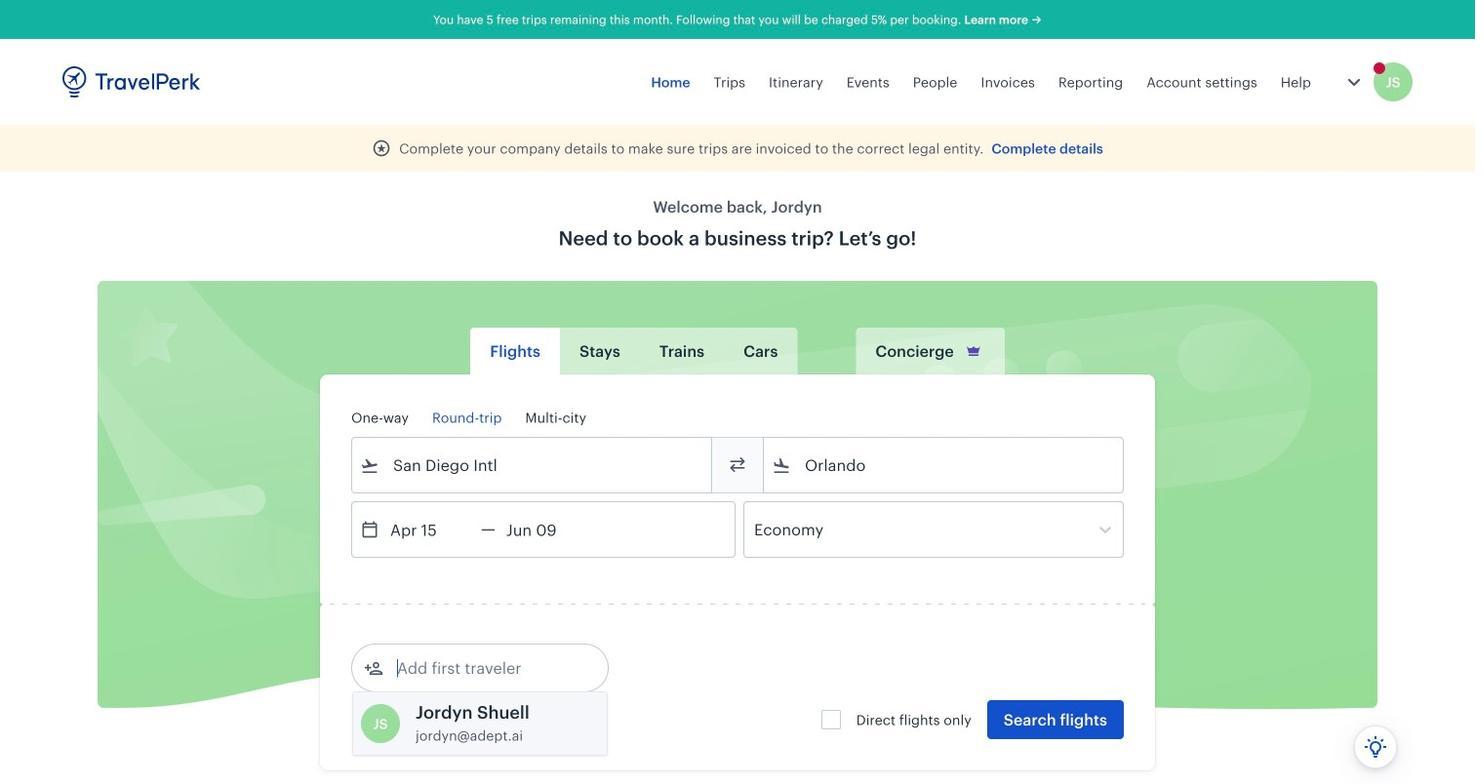Task type: locate. For each thing, give the bounding box(es) containing it.
Return text field
[[495, 502, 597, 557]]

From search field
[[379, 450, 686, 481]]



Task type: describe. For each thing, give the bounding box(es) containing it.
To search field
[[791, 450, 1097, 481]]

Depart text field
[[379, 502, 481, 557]]

Add first traveler search field
[[383, 653, 586, 684]]



